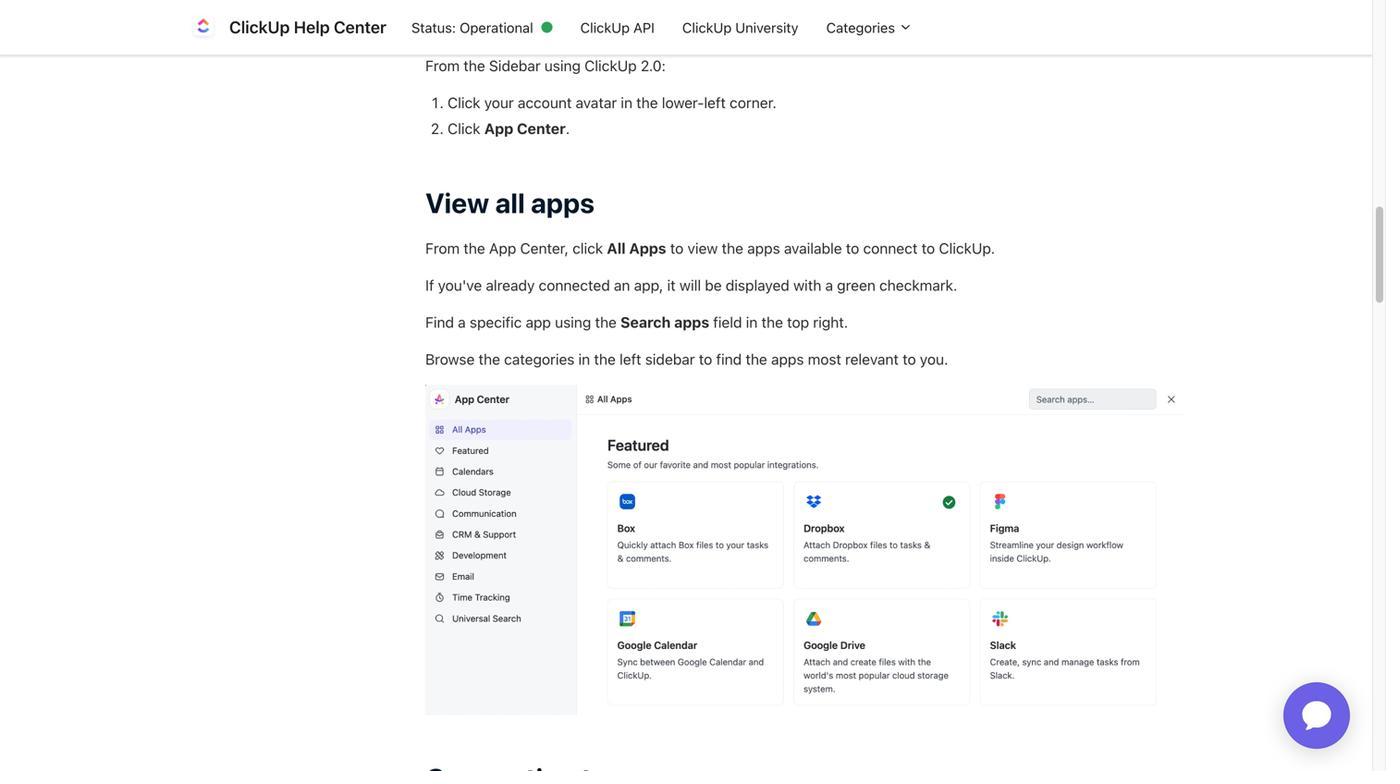 Task type: locate. For each thing, give the bounding box(es) containing it.
browse
[[426, 351, 475, 368]]

0 horizontal spatial in
[[579, 351, 590, 368]]

app,
[[634, 277, 664, 294]]

from for from the app center, click all apps to view the apps available to connect to clickup.
[[426, 240, 460, 257]]

an
[[614, 277, 630, 294]]

application
[[1262, 661, 1373, 772]]

categories button
[[813, 10, 927, 45]]

0 horizontal spatial left
[[620, 351, 642, 368]]

to
[[671, 240, 684, 257], [846, 240, 860, 257], [922, 240, 935, 257], [699, 351, 713, 368], [903, 351, 916, 368]]

click up view
[[448, 120, 481, 138]]

clickup help help center home page image
[[189, 12, 218, 42]]

1 horizontal spatial a
[[826, 277, 834, 294]]

most
[[808, 351, 842, 368]]

clickup for clickup university
[[683, 19, 732, 35]]

1 horizontal spatial in
[[621, 94, 633, 112]]

left down find a specific app using the search apps field in the top right.
[[620, 351, 642, 368]]

1 from from the top
[[426, 57, 460, 75]]

1 vertical spatial from
[[426, 240, 460, 257]]

connected
[[539, 277, 610, 294]]

already
[[486, 277, 535, 294]]

from the sidebar using clickup 2.0:
[[426, 57, 666, 75]]

1 horizontal spatial left
[[704, 94, 726, 112]]

lower-
[[662, 94, 704, 112]]

using right app
[[555, 314, 591, 331]]

using up account
[[545, 57, 581, 75]]

if you've already connected an app, it will be displayed with a green checkmark.
[[426, 277, 958, 294]]

app inside click your account avatar in the lower-left corner. click app center .
[[485, 120, 514, 138]]

clickup api link
[[567, 10, 669, 45]]

clickup left help
[[229, 17, 290, 37]]

center down account
[[517, 120, 566, 138]]

1 vertical spatial center
[[517, 120, 566, 138]]

to left find
[[699, 351, 713, 368]]

1 click from the top
[[448, 94, 481, 112]]

.
[[566, 120, 570, 138]]

the right find
[[746, 351, 768, 368]]

1 vertical spatial click
[[448, 120, 481, 138]]

left left corner.
[[704, 94, 726, 112]]

clickup
[[229, 17, 290, 37], [581, 19, 630, 35], [683, 19, 732, 35], [585, 57, 637, 75]]

from the app center, click all apps to view the apps available to connect to clickup.
[[426, 240, 996, 257]]

from for from the sidebar using clickup 2.0:
[[426, 57, 460, 75]]

app down your
[[485, 120, 514, 138]]

0 vertical spatial center
[[334, 17, 387, 37]]

center
[[334, 17, 387, 37], [517, 120, 566, 138]]

the down "status: operational"
[[464, 57, 485, 75]]

api
[[634, 19, 655, 35]]

to right connect at the top right of page
[[922, 240, 935, 257]]

app
[[485, 120, 514, 138], [489, 240, 517, 257]]

clickup left the api
[[581, 19, 630, 35]]

apps up center,
[[531, 187, 595, 219]]

1 vertical spatial in
[[746, 314, 758, 331]]

view
[[688, 240, 718, 257]]

apps up displayed
[[748, 240, 781, 257]]

connect
[[864, 240, 918, 257]]

help
[[294, 17, 330, 37]]

in
[[621, 94, 633, 112], [746, 314, 758, 331], [579, 351, 590, 368]]

click left your
[[448, 94, 481, 112]]

the left "search"
[[595, 314, 617, 331]]

view
[[426, 187, 490, 219]]

the
[[464, 57, 485, 75], [637, 94, 658, 112], [464, 240, 485, 257], [722, 240, 744, 257], [595, 314, 617, 331], [762, 314, 784, 331], [479, 351, 500, 368], [594, 351, 616, 368], [746, 351, 768, 368]]

corner.
[[730, 94, 777, 112]]

the down find a specific app using the search apps field in the top right.
[[594, 351, 616, 368]]

clickup left university
[[683, 19, 732, 35]]

click your account avatar in the lower-left corner. click app center .
[[448, 94, 777, 138]]

app
[[526, 314, 551, 331]]

field
[[714, 314, 742, 331]]

1 horizontal spatial center
[[517, 120, 566, 138]]

view all apps
[[426, 187, 595, 219]]

click
[[448, 94, 481, 112], [448, 120, 481, 138]]

0 horizontal spatial center
[[334, 17, 387, 37]]

left
[[704, 94, 726, 112], [620, 351, 642, 368]]

0 vertical spatial click
[[448, 94, 481, 112]]

if
[[426, 277, 434, 294]]

the left lower-
[[637, 94, 658, 112]]

from up if
[[426, 240, 460, 257]]

using
[[545, 57, 581, 75], [555, 314, 591, 331]]

center inside clickup help center link
[[334, 17, 387, 37]]

a right find
[[458, 314, 466, 331]]

app up already
[[489, 240, 517, 257]]

relevant
[[846, 351, 899, 368]]

from down "status:"
[[426, 57, 460, 75]]

the up the you've
[[464, 240, 485, 257]]

a
[[826, 277, 834, 294], [458, 314, 466, 331]]

the left the top
[[762, 314, 784, 331]]

avatar
[[576, 94, 617, 112]]

account
[[518, 94, 572, 112]]

the right view
[[722, 240, 744, 257]]

in right the categories
[[579, 351, 590, 368]]

0 vertical spatial left
[[704, 94, 726, 112]]

0 vertical spatial from
[[426, 57, 460, 75]]

to left view
[[671, 240, 684, 257]]

in right avatar
[[621, 94, 633, 112]]

center,
[[520, 240, 569, 257]]

a right with
[[826, 277, 834, 294]]

in right field
[[746, 314, 758, 331]]

center right help
[[334, 17, 387, 37]]

2 from from the top
[[426, 240, 460, 257]]

0 vertical spatial in
[[621, 94, 633, 112]]

search
[[621, 314, 671, 331]]

apps
[[531, 187, 595, 219], [748, 240, 781, 257], [675, 314, 710, 331], [772, 351, 804, 368]]

0 vertical spatial app
[[485, 120, 514, 138]]

clickup university
[[683, 19, 799, 35]]

the down 'specific'
[[479, 351, 500, 368]]

from
[[426, 57, 460, 75], [426, 240, 460, 257]]

clickup.
[[939, 240, 996, 257]]

1 vertical spatial a
[[458, 314, 466, 331]]



Task type: describe. For each thing, give the bounding box(es) containing it.
clickup university link
[[669, 10, 813, 45]]

apps
[[629, 240, 667, 257]]

clickup help center
[[229, 17, 387, 37]]

you.
[[920, 351, 949, 368]]

0 horizontal spatial a
[[458, 314, 466, 331]]

2 horizontal spatial in
[[746, 314, 758, 331]]

browse the categories in the left sidebar to find the apps most relevant to you.
[[426, 351, 949, 368]]

green
[[837, 277, 876, 294]]

0 vertical spatial using
[[545, 57, 581, 75]]

find a specific app using the search apps field in the top right.
[[426, 314, 849, 331]]

checkmark.
[[880, 277, 958, 294]]

screenshot of the open app center command. image
[[426, 0, 1011, 40]]

clickup api
[[581, 19, 655, 35]]

categories
[[827, 19, 899, 35]]

2 vertical spatial in
[[579, 351, 590, 368]]

find
[[426, 314, 454, 331]]

clickup for clickup help center
[[229, 17, 290, 37]]

be
[[705, 277, 722, 294]]

apps left most
[[772, 351, 804, 368]]

sidebar
[[489, 57, 541, 75]]

clickup for clickup api
[[581, 19, 630, 35]]

top
[[787, 314, 810, 331]]

it
[[668, 277, 676, 294]]

university
[[736, 19, 799, 35]]

0 vertical spatial a
[[826, 277, 834, 294]]

all
[[495, 187, 525, 219]]

will
[[680, 277, 701, 294]]

2.0:
[[641, 57, 666, 75]]

your
[[485, 94, 514, 112]]

you've
[[438, 277, 482, 294]]

right.
[[813, 314, 849, 331]]

the inside click your account avatar in the lower-left corner. click app center .
[[637, 94, 658, 112]]

sidebar
[[646, 351, 695, 368]]

displayed
[[726, 277, 790, 294]]

left inside click your account avatar in the lower-left corner. click app center .
[[704, 94, 726, 112]]

operational
[[460, 19, 533, 35]]

to up green
[[846, 240, 860, 257]]

1 vertical spatial left
[[620, 351, 642, 368]]

status:
[[412, 19, 456, 35]]

apps left field
[[675, 314, 710, 331]]

categories
[[504, 351, 575, 368]]

with
[[794, 277, 822, 294]]

1 vertical spatial app
[[489, 240, 517, 257]]

status: operational
[[412, 19, 533, 35]]

clickup down 'clickup api' on the left top of the page
[[585, 57, 637, 75]]

to left you.
[[903, 351, 916, 368]]

in inside click your account avatar in the lower-left corner. click app center .
[[621, 94, 633, 112]]

clickup help center link
[[189, 12, 398, 42]]

available
[[784, 240, 842, 257]]

all
[[607, 240, 626, 257]]

2 click from the top
[[448, 120, 481, 138]]

center inside click your account avatar in the lower-left corner. click app center .
[[517, 120, 566, 138]]

find
[[717, 351, 742, 368]]

click
[[573, 240, 603, 257]]

1 vertical spatial using
[[555, 314, 591, 331]]

specific
[[470, 314, 522, 331]]



Task type: vqa. For each thing, say whether or not it's contained in the screenshot.
'AI' inside the Write With Ai
no



